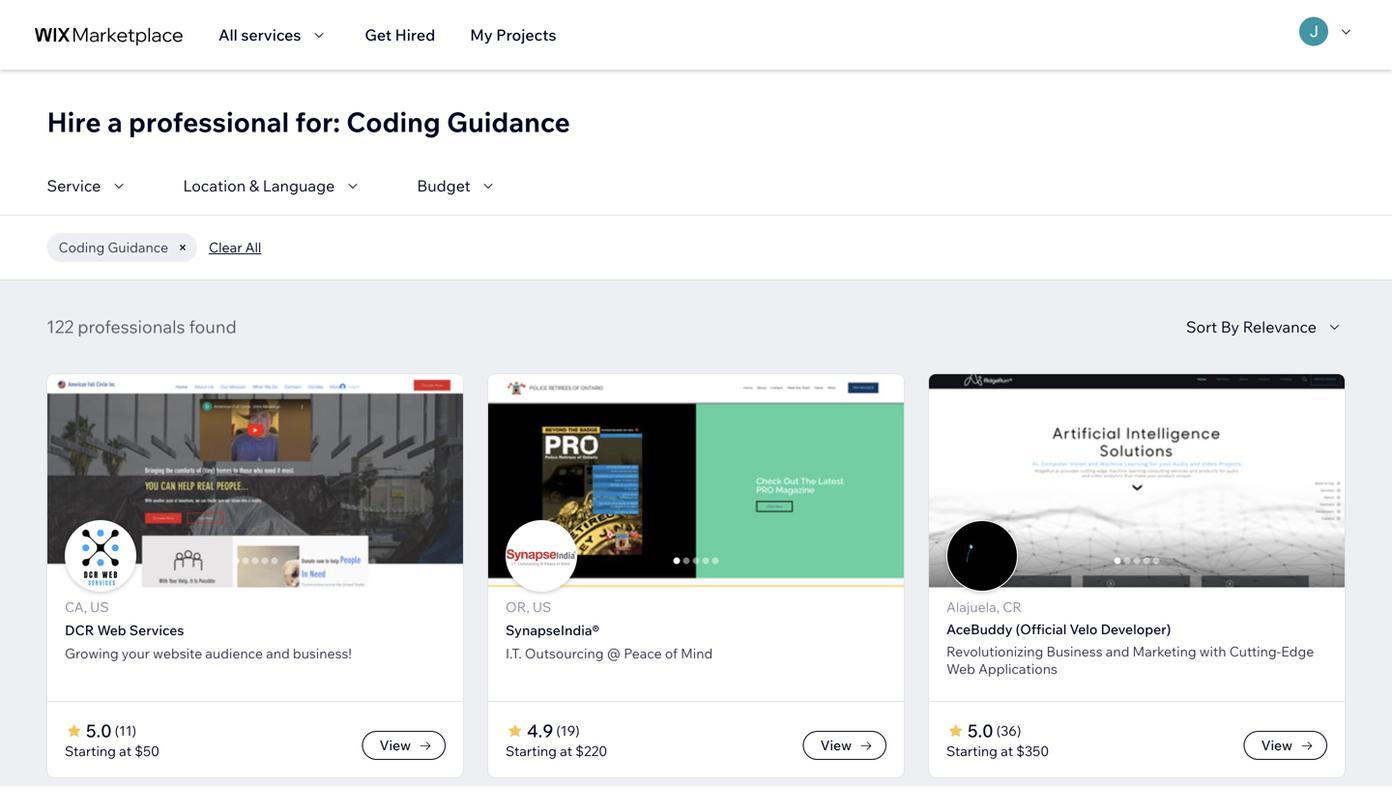 Task type: locate. For each thing, give the bounding box(es) containing it.
2 ) from the left
[[575, 722, 580, 739]]

( inside 5.0 ( 11 )
[[115, 722, 119, 739]]

1 vertical spatial coding
[[59, 239, 105, 256]]

acebuddy (official velo developer) image
[[948, 521, 1017, 591]]

projects
[[496, 25, 557, 44]]

starting inside acebuddy (official velo developer) element
[[947, 743, 998, 760]]

at down 36
[[1001, 743, 1013, 760]]

budget button
[[417, 174, 500, 197]]

starting down 4.9
[[506, 743, 557, 760]]

all
[[219, 25, 238, 44], [245, 239, 261, 256]]

i.t. outsourcing @ peace of mind
[[506, 645, 713, 662]]

0 horizontal spatial guidance
[[108, 239, 168, 256]]

audience
[[205, 645, 263, 662]]

2 horizontal spatial )
[[1017, 722, 1021, 739]]

0 vertical spatial web
[[97, 622, 126, 639]]

1 starting from the left
[[65, 743, 116, 760]]

0 horizontal spatial )
[[132, 722, 136, 739]]

1 horizontal spatial at
[[560, 743, 572, 760]]

0 horizontal spatial view
[[380, 737, 411, 754]]

1 horizontal spatial view
[[821, 737, 852, 754]]

coding down service button
[[59, 239, 105, 256]]

all inside button
[[245, 239, 261, 256]]

my
[[470, 25, 493, 44]]

starting down 5.0 ( 36 )
[[947, 743, 998, 760]]

2 starting from the left
[[506, 743, 557, 760]]

at for 4.9 ( 19 )
[[560, 743, 572, 760]]

at down 19
[[560, 743, 572, 760]]

122 professionals found
[[46, 316, 237, 337]]

hired
[[395, 25, 435, 44]]

and right audience
[[266, 645, 290, 662]]

developer)
[[1101, 621, 1171, 638]]

5.0 inside acebuddy (official velo developer) element
[[968, 720, 994, 742]]

1 ) from the left
[[132, 722, 136, 739]]

alajuela, cr
[[947, 599, 1022, 615]]

1 horizontal spatial view link
[[803, 731, 887, 760]]

all services
[[219, 25, 301, 44]]

1 horizontal spatial starting
[[506, 743, 557, 760]]

1 horizontal spatial )
[[575, 722, 580, 739]]

4.9
[[527, 720, 553, 742]]

0 horizontal spatial web
[[97, 622, 126, 639]]

guidance
[[447, 105, 570, 139], [108, 239, 168, 256]]

3 view link from the left
[[1244, 731, 1328, 760]]

view link inside synapseindia® element
[[803, 731, 887, 760]]

1 horizontal spatial 5.0
[[968, 720, 994, 742]]

1 vertical spatial guidance
[[108, 239, 168, 256]]

and
[[1106, 643, 1130, 660], [266, 645, 290, 662]]

get hired link
[[365, 23, 435, 46]]

) for 4.9 ( 19 )
[[575, 722, 580, 739]]

us right or,
[[533, 599, 551, 615]]

at down 11
[[119, 743, 132, 760]]

( up starting at $50
[[115, 722, 119, 739]]

3 starting from the left
[[947, 743, 998, 760]]

) for 5.0 ( 36 )
[[1017, 722, 1021, 739]]

5.0 for 5.0 ( 11 )
[[86, 720, 112, 742]]

a
[[107, 105, 123, 139]]

view for 5.0 ( 36 )
[[1261, 737, 1293, 754]]

language
[[263, 176, 335, 195]]

) up $50
[[132, 722, 136, 739]]

( up 'starting at $350'
[[997, 722, 1001, 739]]

guidance up budget button at left top
[[447, 105, 570, 139]]

1 horizontal spatial and
[[1106, 643, 1130, 660]]

1 ( from the left
[[115, 722, 119, 739]]

cr
[[1003, 599, 1022, 615]]

velo
[[1070, 621, 1098, 638]]

all services button
[[219, 23, 330, 46]]

0 vertical spatial guidance
[[447, 105, 570, 139]]

view link inside acebuddy (official velo developer) element
[[1244, 731, 1328, 760]]

professionals
[[78, 316, 185, 337]]

2 horizontal spatial starting
[[947, 743, 998, 760]]

us inside synapseindia® element
[[533, 599, 551, 615]]

starting for 5.0 ( 36 )
[[947, 743, 998, 760]]

at inside acebuddy (official velo developer) element
[[1001, 743, 1013, 760]]

1 at from the left
[[119, 743, 132, 760]]

us right ca,
[[90, 599, 109, 615]]

2 view link from the left
[[803, 731, 887, 760]]

( inside '4.9 ( 19 )'
[[556, 722, 561, 739]]

view inside acebuddy (official velo developer) element
[[1261, 737, 1293, 754]]

1 view from the left
[[380, 737, 411, 754]]

at inside synapseindia® element
[[560, 743, 572, 760]]

ca,
[[65, 599, 87, 615]]

) inside 5.0 ( 11 )
[[132, 722, 136, 739]]

2 view from the left
[[821, 737, 852, 754]]

0 horizontal spatial at
[[119, 743, 132, 760]]

1 horizontal spatial (
[[556, 722, 561, 739]]

sort by relevance
[[1186, 317, 1317, 337]]

web down the revolutionizing on the bottom right
[[947, 660, 976, 677]]

at inside dcr web services element
[[119, 743, 132, 760]]

coding inside filter by group
[[59, 239, 105, 256]]

us
[[90, 599, 109, 615], [533, 599, 551, 615]]

0 vertical spatial all
[[219, 25, 238, 44]]

0 horizontal spatial coding
[[59, 239, 105, 256]]

view inside dcr web services element
[[380, 737, 411, 754]]

1 horizontal spatial web
[[947, 660, 976, 677]]

dcr web services
[[65, 622, 184, 639]]

3 ) from the left
[[1017, 722, 1021, 739]]

( for 4.9 ( 19 )
[[556, 722, 561, 739]]

applications
[[979, 660, 1058, 677]]

ca, us
[[65, 599, 109, 615]]

synapseindia® image
[[507, 521, 576, 591]]

) inside '4.9 ( 19 )'
[[575, 722, 580, 739]]

and down developer)
[[1106, 643, 1130, 660]]

0 horizontal spatial all
[[219, 25, 238, 44]]

1 horizontal spatial us
[[533, 599, 551, 615]]

0 horizontal spatial 5.0
[[86, 720, 112, 742]]

all left services
[[219, 25, 238, 44]]

web inside revolutionizing business and marketing with cutting-edge web applications
[[947, 660, 976, 677]]

1 view link from the left
[[362, 731, 446, 760]]

starting for 4.9 ( 19 )
[[506, 743, 557, 760]]

mind
[[681, 645, 713, 662]]

( inside 5.0 ( 36 )
[[997, 722, 1001, 739]]

and inside dcr web services element
[[266, 645, 290, 662]]

my projects
[[470, 25, 557, 44]]

i.t.
[[506, 645, 522, 662]]

1 us from the left
[[90, 599, 109, 615]]

0 horizontal spatial starting
[[65, 743, 116, 760]]

3 at from the left
[[1001, 743, 1013, 760]]

guidance down service button
[[108, 239, 168, 256]]

) inside 5.0 ( 36 )
[[1017, 722, 1021, 739]]

ridgerun.ai image
[[929, 374, 1345, 587]]

coding
[[346, 105, 441, 139], [59, 239, 105, 256]]

5.0 inside dcr web services element
[[86, 720, 112, 742]]

hire
[[47, 105, 101, 139]]

0 horizontal spatial view link
[[362, 731, 446, 760]]

business!
[[293, 645, 352, 662]]

19
[[561, 722, 575, 739]]

)
[[132, 722, 136, 739], [575, 722, 580, 739], [1017, 722, 1021, 739]]

view inside synapseindia® element
[[821, 737, 852, 754]]

view link for 4.9 ( 19 )
[[803, 731, 887, 760]]

marketing
[[1133, 643, 1197, 660]]

1 vertical spatial web
[[947, 660, 976, 677]]

hire a professional for: coding guidance
[[47, 105, 570, 139]]

1 5.0 from the left
[[86, 720, 112, 742]]

web
[[97, 622, 126, 639], [947, 660, 976, 677]]

peace
[[624, 645, 662, 662]]

2 horizontal spatial view
[[1261, 737, 1293, 754]]

nonprofit - seo/ads image
[[47, 374, 463, 587]]

get hired
[[365, 25, 435, 44]]

coding right for:
[[346, 105, 441, 139]]

( right 4.9
[[556, 722, 561, 739]]

acebuddy
[[947, 621, 1013, 638]]

all right the clear
[[245, 239, 261, 256]]

at
[[119, 743, 132, 760], [560, 743, 572, 760], [1001, 743, 1013, 760]]

johnsmith43233 image
[[1300, 17, 1329, 46]]

starting inside synapseindia® element
[[506, 743, 557, 760]]

(
[[115, 722, 119, 739], [556, 722, 561, 739], [997, 722, 1001, 739]]

( for 5.0 ( 11 )
[[115, 722, 119, 739]]

3 view from the left
[[1261, 737, 1293, 754]]

2 us from the left
[[533, 599, 551, 615]]

4.9 ( 19 )
[[527, 720, 580, 742]]

1 horizontal spatial coding
[[346, 105, 441, 139]]

2 horizontal spatial view link
[[1244, 731, 1328, 760]]

starting down 5.0 ( 11 )
[[65, 743, 116, 760]]

by
[[1221, 317, 1240, 337]]

us for 5.0
[[90, 599, 109, 615]]

edge
[[1281, 643, 1314, 660]]

business
[[1047, 643, 1103, 660]]

@
[[607, 645, 621, 662]]

5.0 ( 36 )
[[968, 720, 1021, 742]]

0 horizontal spatial (
[[115, 722, 119, 739]]

1 vertical spatial all
[[245, 239, 261, 256]]

web up growing
[[97, 622, 126, 639]]

5.0 up 'starting at $350'
[[968, 720, 994, 742]]

and inside revolutionizing business and marketing with cutting-edge web applications
[[1106, 643, 1130, 660]]

2 ( from the left
[[556, 722, 561, 739]]

view
[[380, 737, 411, 754], [821, 737, 852, 754], [1261, 737, 1293, 754]]

view link
[[362, 731, 446, 760], [803, 731, 887, 760], [1244, 731, 1328, 760]]

starting at $220
[[506, 743, 607, 760]]

professional
[[129, 105, 289, 139]]

) up $220
[[575, 722, 580, 739]]

0 horizontal spatial us
[[90, 599, 109, 615]]

2 at from the left
[[560, 743, 572, 760]]

2 5.0 from the left
[[968, 720, 994, 742]]

5.0
[[86, 720, 112, 742], [968, 720, 994, 742]]

us inside dcr web services element
[[90, 599, 109, 615]]

) up '$350'
[[1017, 722, 1021, 739]]

dcr
[[65, 622, 94, 639]]

1 horizontal spatial all
[[245, 239, 261, 256]]

5.0 up starting at $50
[[86, 720, 112, 742]]

sort
[[1186, 317, 1218, 337]]

0 horizontal spatial and
[[266, 645, 290, 662]]

view link inside dcr web services element
[[362, 731, 446, 760]]

starting inside dcr web services element
[[65, 743, 116, 760]]

2 horizontal spatial at
[[1001, 743, 1013, 760]]

3 ( from the left
[[997, 722, 1001, 739]]

2 horizontal spatial (
[[997, 722, 1001, 739]]

coding guidance
[[59, 239, 168, 256]]

starting
[[65, 743, 116, 760], [506, 743, 557, 760], [947, 743, 998, 760]]



Task type: vqa. For each thing, say whether or not it's contained in the screenshot.
5.0 ( 11 )
yes



Task type: describe. For each thing, give the bounding box(es) containing it.
$220
[[575, 743, 607, 760]]

location
[[183, 176, 246, 195]]

relevance
[[1243, 317, 1317, 337]]

of
[[665, 645, 678, 662]]

alajuela,
[[947, 599, 1000, 615]]

acebuddy (official velo developer) element
[[513, 373, 1392, 778]]

clear all button
[[209, 239, 261, 256]]

0 vertical spatial coding
[[346, 105, 441, 139]]

us for 4.9
[[533, 599, 551, 615]]

guidance inside filter by group
[[108, 239, 168, 256]]

services
[[129, 622, 184, 639]]

at for 5.0 ( 36 )
[[1001, 743, 1013, 760]]

view link for 5.0 ( 11 )
[[362, 731, 446, 760]]

5.0 ( 11 )
[[86, 720, 136, 742]]

service button
[[47, 174, 130, 197]]

36
[[1001, 722, 1017, 739]]

) for 5.0 ( 11 )
[[132, 722, 136, 739]]

(official
[[1016, 621, 1067, 638]]

view link for 5.0 ( 36 )
[[1244, 731, 1328, 760]]

location & language
[[183, 176, 335, 195]]

get
[[365, 25, 392, 44]]

police retirees of o image
[[488, 374, 904, 587]]

all inside button
[[219, 25, 238, 44]]

( for 5.0 ( 36 )
[[997, 722, 1001, 739]]

starting at $50
[[65, 743, 160, 760]]

&
[[249, 176, 259, 195]]

acebuddy (official velo developer)
[[947, 621, 1171, 638]]

filter by group
[[47, 233, 261, 262]]

dcr web services image
[[66, 521, 135, 591]]

my projects link
[[470, 23, 557, 46]]

synapseindia®
[[506, 622, 599, 639]]

$350
[[1016, 743, 1049, 760]]

11
[[119, 722, 132, 739]]

location & language button
[[183, 174, 364, 197]]

website
[[153, 645, 202, 662]]

or,
[[506, 599, 530, 615]]

growing your website audience and business!
[[65, 645, 352, 662]]

starting at $350
[[947, 743, 1049, 760]]

cutting-
[[1230, 643, 1281, 660]]

dcr web services element
[[46, 373, 464, 778]]

view for 4.9 ( 19 )
[[821, 737, 852, 754]]

services
[[241, 25, 301, 44]]

$50
[[135, 743, 160, 760]]

clear
[[209, 239, 242, 256]]

view for 5.0 ( 11 )
[[380, 737, 411, 754]]

synapseindia® element
[[73, 373, 1392, 778]]

at for 5.0 ( 11 )
[[119, 743, 132, 760]]

outsourcing
[[525, 645, 604, 662]]

with
[[1200, 643, 1227, 660]]

growing
[[65, 645, 119, 662]]

starting for 5.0 ( 11 )
[[65, 743, 116, 760]]

revolutionizing
[[947, 643, 1044, 660]]

service
[[47, 176, 101, 195]]

for:
[[295, 105, 340, 139]]

your
[[122, 645, 150, 662]]

budget
[[417, 176, 471, 195]]

5.0 for 5.0 ( 36 )
[[968, 720, 994, 742]]

122
[[46, 316, 74, 337]]

clear all
[[209, 239, 261, 256]]

or, us
[[506, 599, 551, 615]]

revolutionizing business and marketing with cutting-edge web applications
[[947, 643, 1314, 677]]

1 horizontal spatial guidance
[[447, 105, 570, 139]]

found
[[189, 316, 237, 337]]



